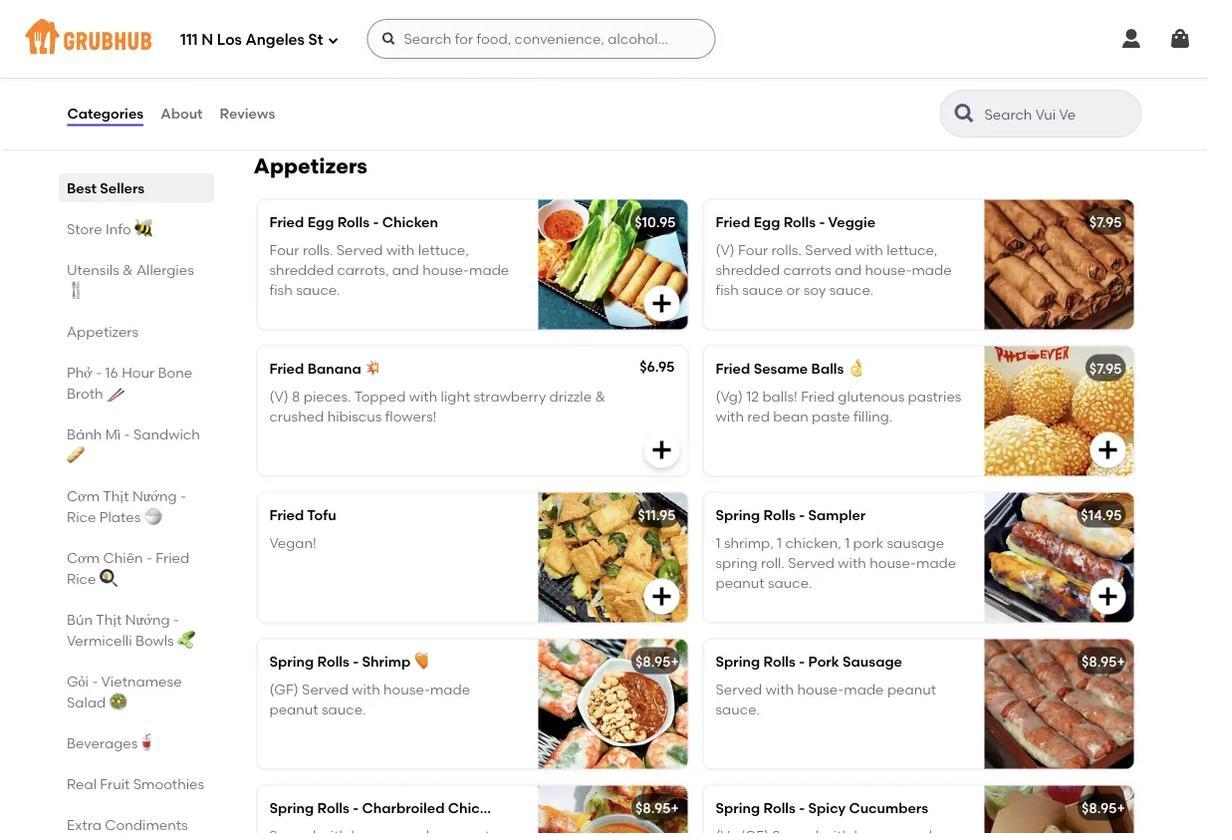 Task type: locate. For each thing, give the bounding box(es) containing it.
thịt for cơm
[[102, 487, 129, 504]]

with down the pork on the bottom right of the page
[[838, 554, 867, 571]]

1 horizontal spatial fish
[[716, 282, 739, 299]]

with inside (v) four rolls. served with lettuce, shredded carrots and house-made fish sauce or soy sauce.
[[855, 241, 884, 258]]

crushed
[[270, 408, 324, 425]]

real fruit smoothies tab
[[66, 773, 206, 794]]

1 horizontal spatial peanut
[[716, 575, 765, 592]]

nướng inside bún thịt nướng - vermicelli bowls 🥒
[[125, 611, 169, 628]]

fried for fried tofu
[[270, 506, 304, 523]]

🐝
[[134, 220, 148, 237]]

appetizers up fried egg rolls - chicken
[[254, 153, 368, 178]]

$8.95 + for cucumbers
[[1082, 799, 1126, 816]]

with inside (v) 8 pieces. topped with light strawberry drizzle & crushed hibiscus flowers!
[[409, 388, 438, 405]]

- inside bánh mì - sandwich 🥖
[[124, 426, 130, 442]]

spring rolls - pork sausage image
[[985, 639, 1135, 769]]

Search Vui Ve search field
[[983, 105, 1136, 124]]

made inside served with house-made peanut sauce.
[[844, 681, 884, 698]]

1 and from the left
[[392, 261, 419, 278]]

rolls for spring rolls - sampler
[[764, 506, 796, 523]]

1 rice from the top
[[66, 508, 95, 525]]

extra condiments tab
[[66, 814, 206, 834]]

bún thịt nướng - vermicelli bowls 🥒 tab
[[66, 609, 206, 651]]

thịt
[[102, 487, 129, 504], [95, 611, 121, 628]]

1 horizontal spatial egg
[[754, 213, 781, 230]]

1 rolls. from the left
[[303, 241, 333, 258]]

with
[[387, 241, 415, 258], [855, 241, 884, 258], [409, 388, 438, 405], [716, 408, 744, 425], [838, 554, 867, 571], [352, 681, 380, 698], [766, 681, 794, 698]]

served inside (v) four rolls. served with lettuce, shredded carrots and house-made fish sauce or soy sauce.
[[805, 241, 852, 258]]

chicken
[[382, 213, 438, 230], [448, 799, 504, 816]]

appetizers
[[254, 153, 368, 178], [66, 323, 138, 340]]

vietnamese
[[101, 673, 181, 690]]

rolls left spicy
[[764, 799, 796, 816]]

sauce. inside four rolls. served with lettuce, shredded carrots, and house-made fish sauce.
[[296, 282, 340, 299]]

2 horizontal spatial peanut
[[888, 681, 937, 698]]

n
[[202, 31, 213, 49]]

utensils
[[66, 261, 119, 278]]

- left spicy
[[799, 799, 805, 816]]

four
[[270, 241, 299, 258], [738, 241, 768, 258]]

appetizers up 16
[[66, 323, 138, 340]]

2 fish from the left
[[716, 282, 739, 299]]

0 vertical spatial &
[[122, 261, 133, 278]]

nướng up bowls
[[125, 611, 169, 628]]

extra
[[66, 816, 101, 833]]

fried egg rolls - veggie image
[[985, 200, 1135, 329]]

lettuce, inside (v) four rolls. served with lettuce, shredded carrots and house-made fish sauce or soy sauce.
[[887, 241, 938, 258]]

(v) inside (v) four rolls. served with lettuce, shredded carrots and house-made fish sauce or soy sauce.
[[716, 241, 735, 258]]

(v) left 8
[[270, 388, 289, 405]]

chicken right charbroiled
[[448, 799, 504, 816]]

vegan!
[[270, 534, 317, 551]]

four up 'sauce'
[[738, 241, 768, 258]]

+ for 🧡
[[671, 653, 680, 669]]

glutenous
[[838, 388, 905, 405]]

house- down pork
[[798, 681, 844, 698]]

(v) down fried egg rolls - veggie
[[716, 241, 735, 258]]

& right utensils
[[122, 261, 133, 278]]

sauce. down spring rolls - pork sausage
[[716, 701, 760, 718]]

allergies
[[136, 261, 194, 278]]

sampler
[[809, 506, 866, 523]]

0 vertical spatial thịt
[[102, 487, 129, 504]]

chiên
[[103, 549, 143, 566]]

1 cơm from the top
[[66, 487, 99, 504]]

0 horizontal spatial fish
[[270, 282, 293, 299]]

0 horizontal spatial egg
[[308, 213, 334, 230]]

1 horizontal spatial appetizers
[[254, 153, 368, 178]]

store
[[66, 220, 102, 237]]

drizzle
[[550, 388, 592, 405]]

$8.95 + for sausage
[[1082, 653, 1126, 669]]

sauce. inside 1 shrimp, 1 chicken, 1 pork sausage spring roll. served with house-made peanut sauce.
[[768, 575, 813, 592]]

2 and from the left
[[835, 261, 862, 278]]

made inside (gf) served with house-made peanut sauce.
[[430, 681, 470, 698]]

fried for fried sesame balls 👌
[[716, 360, 751, 376]]

1 lettuce, from the left
[[418, 241, 469, 258]]

0 horizontal spatial chicken
[[382, 213, 438, 230]]

thịt inside bún thịt nướng - vermicelli bowls 🥒
[[95, 611, 121, 628]]

served up carrots
[[805, 241, 852, 258]]

shellfish
[[270, 36, 344, 53]]

house- down 🧡
[[384, 681, 430, 698]]

rolls left pork
[[764, 653, 796, 669]]

rice inside cơm thịt nướng - rice plates 🍚
[[66, 508, 95, 525]]

- left 16
[[95, 364, 101, 381]]

peanut down sausage
[[888, 681, 937, 698]]

(v) inside (v) 8 pieces. topped with light strawberry drizzle & crushed hibiscus flowers!
[[270, 388, 289, 405]]

and
[[392, 261, 419, 278], [835, 261, 862, 278]]

2 lettuce, from the left
[[887, 241, 938, 258]]

1 horizontal spatial chicken
[[448, 799, 504, 816]]

$8.95
[[636, 653, 671, 669], [1082, 653, 1118, 669], [636, 799, 671, 816], [1082, 799, 1118, 816]]

0 horizontal spatial peanut
[[270, 701, 319, 718]]

2 horizontal spatial 1
[[845, 534, 850, 551]]

about
[[161, 105, 203, 122]]

2 1 from the left
[[777, 534, 782, 551]]

1 $7.95 from the top
[[1090, 213, 1123, 230]]

2 rice from the top
[[66, 570, 95, 587]]

0 horizontal spatial and
[[392, 261, 419, 278]]

-
[[373, 213, 379, 230], [820, 213, 825, 230], [95, 364, 101, 381], [124, 426, 130, 442], [180, 487, 186, 504], [799, 506, 805, 523], [146, 549, 152, 566], [173, 611, 179, 628], [353, 653, 359, 669], [799, 653, 805, 669], [92, 673, 98, 690], [353, 799, 359, 816], [799, 799, 805, 816]]

thịt up vermicelli
[[95, 611, 121, 628]]

1 vertical spatial chicken
[[448, 799, 504, 816]]

served up carrots,
[[337, 241, 383, 258]]

utensils & allergies 🍴 tab
[[66, 259, 206, 301]]

with up flowers!
[[409, 388, 438, 405]]

+
[[671, 653, 680, 669], [1118, 653, 1126, 669], [671, 799, 680, 816], [1118, 799, 1126, 816]]

and right carrots
[[835, 261, 862, 278]]

store info 🐝
[[66, 220, 148, 237]]

1 up spring
[[716, 534, 721, 551]]

- right gỏi
[[92, 673, 98, 690]]

0 vertical spatial cơm
[[66, 487, 99, 504]]

peanut down spring
[[716, 575, 765, 592]]

svg image
[[1120, 27, 1144, 51], [381, 31, 397, 47], [650, 584, 674, 608]]

chicken for fried egg rolls - chicken
[[382, 213, 438, 230]]

0 horizontal spatial appetizers
[[66, 323, 138, 340]]

cơm inside "cơm chiên - fried rice 🍳"
[[66, 549, 99, 566]]

cơm thịt nướng - rice plates 🍚
[[66, 487, 186, 525]]

appetizers tab
[[66, 321, 206, 342]]

$10.95
[[635, 213, 676, 230]]

with up carrots,
[[387, 241, 415, 258]]

1 up the roll.
[[777, 534, 782, 551]]

nướng up 🍚
[[132, 487, 177, 504]]

topped
[[354, 388, 406, 405]]

with inside (gf) served with house-made peanut sauce.
[[352, 681, 380, 698]]

hibiscus
[[327, 408, 382, 425]]

(v) 8 pieces. topped with light strawberry drizzle & crushed hibiscus flowers!
[[270, 388, 606, 425]]

1 horizontal spatial svg image
[[650, 584, 674, 608]]

- up 🥒
[[173, 611, 179, 628]]

&
[[122, 261, 133, 278], [595, 388, 606, 405]]

served down spring rolls - pork sausage
[[716, 681, 763, 698]]

thịt up plates
[[102, 487, 129, 504]]

1 shredded from the left
[[270, 261, 334, 278]]

shellfish allergy 🐚❌
[[270, 36, 442, 53]]

best sellers
[[66, 179, 144, 196]]

vermicelli
[[66, 632, 132, 649]]

spring rolls - charbroiled chicken image
[[539, 786, 688, 834]]

0 vertical spatial chicken
[[382, 213, 438, 230]]

roll.
[[761, 554, 785, 571]]

peanut inside (gf) served with house-made peanut sauce.
[[270, 701, 319, 718]]

four down fried egg rolls - chicken
[[270, 241, 299, 258]]

shredded left carrots,
[[270, 261, 334, 278]]

made inside 1 shrimp, 1 chicken, 1 pork sausage spring roll. served with house-made peanut sauce.
[[917, 554, 957, 571]]

info
[[105, 220, 131, 237]]

cơm up 🍳
[[66, 549, 99, 566]]

0 vertical spatial (v)
[[716, 241, 735, 258]]

svg image
[[1169, 27, 1193, 51], [327, 34, 339, 46], [650, 74, 674, 98], [650, 291, 674, 315], [650, 438, 674, 462], [1097, 438, 1121, 462], [1097, 584, 1121, 608]]

2 rolls. from the left
[[772, 241, 802, 258]]

1 egg from the left
[[308, 213, 334, 230]]

rolls up shrimp, on the right of the page
[[764, 506, 796, 523]]

1 horizontal spatial &
[[595, 388, 606, 405]]

fried tofu
[[270, 506, 336, 523]]

rolls for spring rolls - pork sausage
[[764, 653, 796, 669]]

sauce. down carrots,
[[296, 282, 340, 299]]

1 vertical spatial (v)
[[270, 388, 289, 405]]

fried for fried banana 💥
[[270, 360, 304, 376]]

- up carrots,
[[373, 213, 379, 230]]

(v) for (v) 8 pieces. topped with light strawberry drizzle & crushed hibiscus flowers!
[[270, 388, 289, 405]]

four rolls. served with lettuce, shredded carrots, and house-made fish sauce.
[[270, 241, 509, 299]]

bánh
[[66, 426, 101, 442]]

house- down veggie
[[866, 261, 912, 278]]

mì
[[105, 426, 120, 442]]

1 left the pork on the bottom right of the page
[[845, 534, 850, 551]]

sauce. down the roll.
[[768, 575, 813, 592]]

+ for cucumbers
[[1118, 799, 1126, 816]]

1
[[716, 534, 721, 551], [777, 534, 782, 551], [845, 534, 850, 551]]

rolls. up carrots
[[772, 241, 802, 258]]

balls
[[812, 360, 844, 376]]

1 vertical spatial &
[[595, 388, 606, 405]]

rolls up (gf) served with house-made peanut sauce. at the left bottom of the page
[[317, 653, 350, 669]]

bean
[[774, 408, 809, 425]]

rice inside "cơm chiên - fried rice 🍳"
[[66, 570, 95, 587]]

best
[[66, 179, 96, 196]]

house- right carrots,
[[423, 261, 469, 278]]

with down the spring rolls - shrimp 🧡
[[352, 681, 380, 698]]

🧡
[[414, 653, 428, 669]]

rice left plates
[[66, 508, 95, 525]]

$7.95
[[1090, 213, 1123, 230], [1090, 360, 1123, 376]]

1 horizontal spatial (v)
[[716, 241, 735, 258]]

nướng inside cơm thịt nướng - rice plates 🍚
[[132, 487, 177, 504]]

reviews
[[220, 105, 275, 122]]

2 vertical spatial peanut
[[270, 701, 319, 718]]

$7.95 for (v) four rolls. served with lettuce, shredded carrots and house-made fish sauce or soy sauce.
[[1090, 213, 1123, 230]]

0 horizontal spatial lettuce,
[[418, 241, 469, 258]]

house- down sausage
[[870, 554, 917, 571]]

sauce. down the spring rolls - shrimp 🧡
[[322, 701, 366, 718]]

- left veggie
[[820, 213, 825, 230]]

house- inside (v) four rolls. served with lettuce, shredded carrots and house-made fish sauce or soy sauce.
[[866, 261, 912, 278]]

gỏi - vietnamese salad 🥗 tab
[[66, 671, 206, 713]]

fried for fried egg rolls - chicken
[[270, 213, 304, 230]]

served inside 1 shrimp, 1 chicken, 1 pork sausage spring roll. served with house-made peanut sauce.
[[788, 554, 835, 571]]

peanut down (gf) on the left of page
[[270, 701, 319, 718]]

1 horizontal spatial lettuce,
[[887, 241, 938, 258]]

- down sandwich
[[180, 487, 186, 504]]

2 cơm from the top
[[66, 549, 99, 566]]

2 $7.95 from the top
[[1090, 360, 1123, 376]]

with down (vg)
[[716, 408, 744, 425]]

0 vertical spatial $7.95
[[1090, 213, 1123, 230]]

rolls for spring rolls - charbroiled chicken
[[317, 799, 350, 816]]

fish left 'sauce'
[[716, 282, 739, 299]]

with down spring rolls - pork sausage
[[766, 681, 794, 698]]

0 horizontal spatial 1
[[716, 534, 721, 551]]

sauce. inside (v) four rolls. served with lettuce, shredded carrots and house-made fish sauce or soy sauce.
[[830, 282, 874, 299]]

1 vertical spatial appetizers
[[66, 323, 138, 340]]

four inside four rolls. served with lettuce, shredded carrots, and house-made fish sauce.
[[270, 241, 299, 258]]

charbroiled
[[362, 799, 445, 816]]

$8.95 for spring rolls - spicy cucumbers
[[1082, 799, 1118, 816]]

cơm chiên - fried rice 🍳 tab
[[66, 547, 206, 589]]

bún thịt nướng - vermicelli bowls 🥒
[[66, 611, 191, 649]]

svg image for spring rolls - sampler
[[1097, 584, 1121, 608]]

house- inside (gf) served with house-made peanut sauce.
[[384, 681, 430, 698]]

1 vertical spatial thịt
[[95, 611, 121, 628]]

bánh mì - sandwich 🥖 tab
[[66, 424, 206, 465]]

fried
[[270, 213, 304, 230], [716, 213, 751, 230], [270, 360, 304, 376], [716, 360, 751, 376], [801, 388, 835, 405], [270, 506, 304, 523], [155, 549, 189, 566]]

1 horizontal spatial four
[[738, 241, 768, 258]]

2 horizontal spatial svg image
[[1120, 27, 1144, 51]]

with down veggie
[[855, 241, 884, 258]]

0 horizontal spatial rolls.
[[303, 241, 333, 258]]

rice left 🍳
[[66, 570, 95, 587]]

with inside 1 shrimp, 1 chicken, 1 pork sausage spring roll. served with house-made peanut sauce.
[[838, 554, 867, 571]]

$8.95 for spring rolls - shrimp 🧡
[[636, 653, 671, 669]]

cơm inside cơm thịt nướng - rice plates 🍚
[[66, 487, 99, 504]]

rolls. down fried egg rolls - chicken
[[303, 241, 333, 258]]

0 vertical spatial rice
[[66, 508, 95, 525]]

served down "chicken,"
[[788, 554, 835, 571]]

egg up 'sauce'
[[754, 213, 781, 230]]

phở - 16 hour bone broth 🥢 tab
[[66, 362, 206, 404]]

chicken up four rolls. served with lettuce, shredded carrots, and house-made fish sauce.
[[382, 213, 438, 230]]

gỏi
[[66, 673, 88, 690]]

$8.95 + for chicken
[[636, 799, 680, 816]]

spring rolls - spicy cucumbers
[[716, 799, 929, 816]]

spring for served
[[716, 653, 761, 669]]

strawberry
[[474, 388, 546, 405]]

2 egg from the left
[[754, 213, 781, 230]]

👌
[[848, 360, 862, 376]]

1 vertical spatial $7.95
[[1090, 360, 1123, 376]]

0 horizontal spatial shredded
[[270, 261, 334, 278]]

sandwich
[[133, 426, 200, 442]]

1 vertical spatial cơm
[[66, 549, 99, 566]]

served down the spring rolls - shrimp 🧡
[[302, 681, 349, 698]]

Search for food, convenience, alcohol... search field
[[367, 19, 716, 59]]

1 vertical spatial rice
[[66, 570, 95, 587]]

reviews button
[[219, 78, 276, 149]]

rice for cơm thịt nướng - rice plates 🍚
[[66, 508, 95, 525]]

1 horizontal spatial shredded
[[716, 261, 780, 278]]

egg
[[308, 213, 334, 230], [754, 213, 781, 230]]

cơm down '🥖'
[[66, 487, 99, 504]]

1 horizontal spatial and
[[835, 261, 862, 278]]

thịt inside cơm thịt nướng - rice plates 🍚
[[102, 487, 129, 504]]

1 horizontal spatial rolls.
[[772, 241, 802, 258]]

cơm thịt nướng - rice plates 🍚 tab
[[66, 485, 206, 527]]

0 horizontal spatial four
[[270, 241, 299, 258]]

spring rolls - charbroiled chicken
[[270, 799, 504, 816]]

1 horizontal spatial 1
[[777, 534, 782, 551]]

0 horizontal spatial svg image
[[381, 31, 397, 47]]

1 four from the left
[[270, 241, 299, 258]]

rolls. inside (v) four rolls. served with lettuce, shredded carrots and house-made fish sauce or soy sauce.
[[772, 241, 802, 258]]

appetizers inside tab
[[66, 323, 138, 340]]

rolls left charbroiled
[[317, 799, 350, 816]]

0 vertical spatial peanut
[[716, 575, 765, 592]]

- inside phở - 16 hour bone broth 🥢
[[95, 364, 101, 381]]

beverages🥤 tab
[[66, 732, 206, 753]]

0 vertical spatial nướng
[[132, 487, 177, 504]]

0 horizontal spatial &
[[122, 261, 133, 278]]

and right carrots,
[[392, 261, 419, 278]]

2 shredded from the left
[[716, 261, 780, 278]]

sauce. right soy
[[830, 282, 874, 299]]

spring for 1
[[716, 506, 761, 523]]

2 four from the left
[[738, 241, 768, 258]]

$8.95 +
[[636, 653, 680, 669], [1082, 653, 1126, 669], [636, 799, 680, 816], [1082, 799, 1126, 816]]

1 fish from the left
[[270, 282, 293, 299]]

- right mì
[[124, 426, 130, 442]]

fish inside (v) four rolls. served with lettuce, shredded carrots and house-made fish sauce or soy sauce.
[[716, 282, 739, 299]]

shredded up 'sauce'
[[716, 261, 780, 278]]

0 horizontal spatial (v)
[[270, 388, 289, 405]]

nướng
[[132, 487, 177, 504], [125, 611, 169, 628]]

$7.95 for (vg) 12 balls! fried glutenous pastries with red bean paste filling.
[[1090, 360, 1123, 376]]

svg image for shellfish allergy 🐚❌
[[650, 74, 674, 98]]

search icon image
[[953, 102, 977, 126]]

1 vertical spatial peanut
[[888, 681, 937, 698]]

& right drizzle
[[595, 388, 606, 405]]

with inside served with house-made peanut sauce.
[[766, 681, 794, 698]]

$14.95
[[1082, 506, 1123, 523]]

fried sesame balls 👌 image
[[985, 346, 1135, 476]]

smoothies
[[133, 775, 204, 792]]

1 vertical spatial nướng
[[125, 611, 169, 628]]

chicken,
[[786, 534, 842, 551]]

rice
[[66, 508, 95, 525], [66, 570, 95, 587]]

- right chiên at the left of the page
[[146, 549, 152, 566]]

fried sesame balls 👌
[[716, 360, 862, 376]]

los
[[217, 31, 242, 49]]

egg up four rolls. served with lettuce, shredded carrots, and house-made fish sauce.
[[308, 213, 334, 230]]

store info 🐝 tab
[[66, 218, 206, 239]]

+ for sausage
[[1118, 653, 1126, 669]]

(v) for (v) four rolls. served with lettuce, shredded carrots and house-made fish sauce or soy sauce.
[[716, 241, 735, 258]]

fish up fried banana 💥
[[270, 282, 293, 299]]



Task type: describe. For each thing, give the bounding box(es) containing it.
bowls
[[135, 632, 174, 649]]

made inside (v) four rolls. served with lettuce, shredded carrots and house-made fish sauce or soy sauce.
[[912, 261, 952, 278]]

fried for fried egg rolls - veggie
[[716, 213, 751, 230]]

broth
[[66, 385, 103, 402]]

cơm for cơm chiên - fried rice 🍳
[[66, 549, 99, 566]]

fried egg rolls - chicken image
[[539, 200, 688, 329]]

🐚❌
[[415, 36, 442, 53]]

bánh mì - sandwich 🥖
[[66, 426, 200, 463]]

peanut inside 1 shrimp, 1 chicken, 1 pork sausage spring roll. served with house-made peanut sauce.
[[716, 575, 765, 592]]

main navigation navigation
[[0, 0, 1209, 78]]

and inside (v) four rolls. served with lettuce, shredded carrots and house-made fish sauce or soy sauce.
[[835, 261, 862, 278]]

fried egg rolls - chicken
[[270, 213, 438, 230]]

sausage
[[843, 653, 903, 669]]

categories
[[67, 105, 144, 122]]

fried egg rolls - veggie
[[716, 213, 876, 230]]

house- inside 1 shrimp, 1 chicken, 1 pork sausage spring roll. served with house-made peanut sauce.
[[870, 554, 917, 571]]

fried banana 💥
[[270, 360, 379, 376]]

pork
[[854, 534, 884, 551]]

pork
[[809, 653, 840, 669]]

angeles
[[246, 31, 305, 49]]

served inside (gf) served with house-made peanut sauce.
[[302, 681, 349, 698]]

shrimp
[[362, 653, 411, 669]]

12
[[747, 388, 759, 405]]

cơm chiên - fried rice 🍳
[[66, 549, 189, 587]]

16
[[105, 364, 118, 381]]

sauce. inside (gf) served with house-made peanut sauce.
[[322, 701, 366, 718]]

plates
[[99, 508, 140, 525]]

🥒
[[177, 632, 191, 649]]

shredded inside (v) four rolls. served with lettuce, shredded carrots and house-made fish sauce or soy sauce.
[[716, 261, 780, 278]]

balls!
[[763, 388, 798, 405]]

fish inside four rolls. served with lettuce, shredded carrots, and house-made fish sauce.
[[270, 282, 293, 299]]

spring rolls - shrimp 🧡 image
[[539, 639, 688, 769]]

gỏi - vietnamese salad 🥗
[[66, 673, 181, 711]]

house- inside four rolls. served with lettuce, shredded carrots, and house-made fish sauce.
[[423, 261, 469, 278]]

chicken for spring rolls - charbroiled chicken
[[448, 799, 504, 816]]

or
[[787, 282, 801, 299]]

sauce
[[743, 282, 783, 299]]

with inside four rolls. served with lettuce, shredded carrots, and house-made fish sauce.
[[387, 241, 415, 258]]

- left charbroiled
[[353, 799, 359, 816]]

🥖
[[66, 446, 80, 463]]

served inside served with house-made peanut sauce.
[[716, 681, 763, 698]]

shrimp,
[[724, 534, 774, 551]]

(vg)
[[716, 388, 743, 405]]

best sellers tab
[[66, 177, 206, 198]]

(v) four rolls. served with lettuce, shredded carrots and house-made fish sauce or soy sauce.
[[716, 241, 952, 299]]

salad
[[66, 694, 105, 711]]

svg image for fried egg rolls - chicken
[[650, 291, 674, 315]]

real fruit smoothies
[[66, 775, 204, 792]]

served inside four rolls. served with lettuce, shredded carrots, and house-made fish sauce.
[[337, 241, 383, 258]]

rolls for spring rolls - spicy cucumbers
[[764, 799, 796, 816]]

pieces.
[[304, 388, 351, 405]]

house- inside served with house-made peanut sauce.
[[798, 681, 844, 698]]

utensils & allergies 🍴
[[66, 261, 194, 299]]

1 1 from the left
[[716, 534, 721, 551]]

with inside "(vg) 12 balls! fried glutenous pastries with red bean paste filling."
[[716, 408, 744, 425]]

$8.95 for spring rolls - pork sausage
[[1082, 653, 1118, 669]]

allergy
[[347, 36, 411, 53]]

- inside bún thịt nướng - vermicelli bowls 🥒
[[173, 611, 179, 628]]

- left pork
[[799, 653, 805, 669]]

fried inside "cơm chiên - fried rice 🍳"
[[155, 549, 189, 566]]

paste
[[812, 408, 851, 425]]

spring rolls - shrimp 🧡
[[270, 653, 428, 669]]

sellers
[[99, 179, 144, 196]]

- up "chicken,"
[[799, 506, 805, 523]]

spring rolls - spicy cucumbers image
[[985, 786, 1135, 834]]

🍚
[[144, 508, 158, 525]]

spring for (gf)
[[270, 653, 314, 669]]

rolls for spring rolls - shrimp 🧡
[[317, 653, 350, 669]]

spring rolls - sampler
[[716, 506, 866, 523]]

$0.00
[[638, 34, 675, 51]]

- inside gỏi - vietnamese salad 🥗
[[92, 673, 98, 690]]

& inside (v) 8 pieces. topped with light strawberry drizzle & crushed hibiscus flowers!
[[595, 388, 606, 405]]

about button
[[160, 78, 204, 149]]

thịt for bún
[[95, 611, 121, 628]]

rice for cơm chiên - fried rice 🍳
[[66, 570, 95, 587]]

& inside utensils & allergies 🍴
[[122, 261, 133, 278]]

svg image for fried sesame balls 👌
[[1097, 438, 1121, 462]]

0 vertical spatial appetizers
[[254, 153, 368, 178]]

fried inside "(vg) 12 balls! fried glutenous pastries with red bean paste filling."
[[801, 388, 835, 405]]

egg for rolls.
[[308, 213, 334, 230]]

veggie
[[829, 213, 876, 230]]

made inside four rolls. served with lettuce, shredded carrots, and house-made fish sauce.
[[469, 261, 509, 278]]

- inside cơm thịt nướng - rice plates 🍚
[[180, 487, 186, 504]]

sausage
[[887, 534, 945, 551]]

3 1 from the left
[[845, 534, 850, 551]]

- inside "cơm chiên - fried rice 🍳"
[[146, 549, 152, 566]]

+ for chicken
[[671, 799, 680, 816]]

(vg) 12 balls! fried glutenous pastries with red bean paste filling.
[[716, 388, 962, 425]]

rolls up carrots,
[[337, 213, 370, 230]]

nướng for plates
[[132, 487, 177, 504]]

categories button
[[66, 78, 145, 149]]

red
[[748, 408, 770, 425]]

shredded inside four rolls. served with lettuce, shredded carrots, and house-made fish sauce.
[[270, 261, 334, 278]]

flowers!
[[385, 408, 437, 425]]

sesame
[[754, 360, 808, 376]]

cơm for cơm thịt nướng - rice plates 🍚
[[66, 487, 99, 504]]

hour
[[121, 364, 154, 381]]

spring rolls - sampler image
[[985, 493, 1135, 622]]

served with house-made peanut sauce.
[[716, 681, 937, 718]]

sauce. inside served with house-made peanut sauce.
[[716, 701, 760, 718]]

$11.95
[[638, 506, 676, 523]]

lettuce, inside four rolls. served with lettuce, shredded carrots, and house-made fish sauce.
[[418, 241, 469, 258]]

$8.95 + for 🧡
[[636, 653, 680, 669]]

carrots
[[784, 261, 832, 278]]

spring rolls - pork sausage
[[716, 653, 903, 669]]

spring
[[716, 554, 758, 571]]

svg image for fried banana 💥
[[650, 438, 674, 462]]

🥢
[[106, 385, 120, 402]]

rolls. inside four rolls. served with lettuce, shredded carrots, and house-made fish sauce.
[[303, 241, 333, 258]]

real
[[66, 775, 96, 792]]

fried tofu image
[[539, 493, 688, 622]]

four inside (v) four rolls. served with lettuce, shredded carrots and house-made fish sauce or soy sauce.
[[738, 241, 768, 258]]

🍴
[[66, 282, 80, 299]]

111 n los angeles st
[[180, 31, 323, 49]]

nướng for bowls
[[125, 611, 169, 628]]

condiments
[[104, 816, 188, 833]]

peanut inside served with house-made peanut sauce.
[[888, 681, 937, 698]]

rolls up carrots
[[784, 213, 816, 230]]

filling.
[[854, 408, 893, 425]]

bún
[[66, 611, 92, 628]]

soy
[[804, 282, 826, 299]]

carrots,
[[337, 261, 389, 278]]

$8.95 for spring rolls - charbroiled chicken
[[636, 799, 671, 816]]

light
[[441, 388, 471, 405]]

st
[[308, 31, 323, 49]]

8
[[292, 388, 300, 405]]

🥗
[[109, 694, 123, 711]]

phở
[[66, 364, 92, 381]]

bone
[[157, 364, 192, 381]]

phở - 16 hour bone broth 🥢
[[66, 364, 192, 402]]

cucumbers
[[849, 799, 929, 816]]

fruit
[[99, 775, 129, 792]]

- left shrimp
[[353, 653, 359, 669]]

egg for four
[[754, 213, 781, 230]]

and inside four rolls. served with lettuce, shredded carrots, and house-made fish sauce.
[[392, 261, 419, 278]]

spicy
[[809, 799, 846, 816]]

banana
[[308, 360, 362, 376]]



Task type: vqa. For each thing, say whether or not it's contained in the screenshot.
Spring Rolls - Shrimp 🧡's ROLLS
yes



